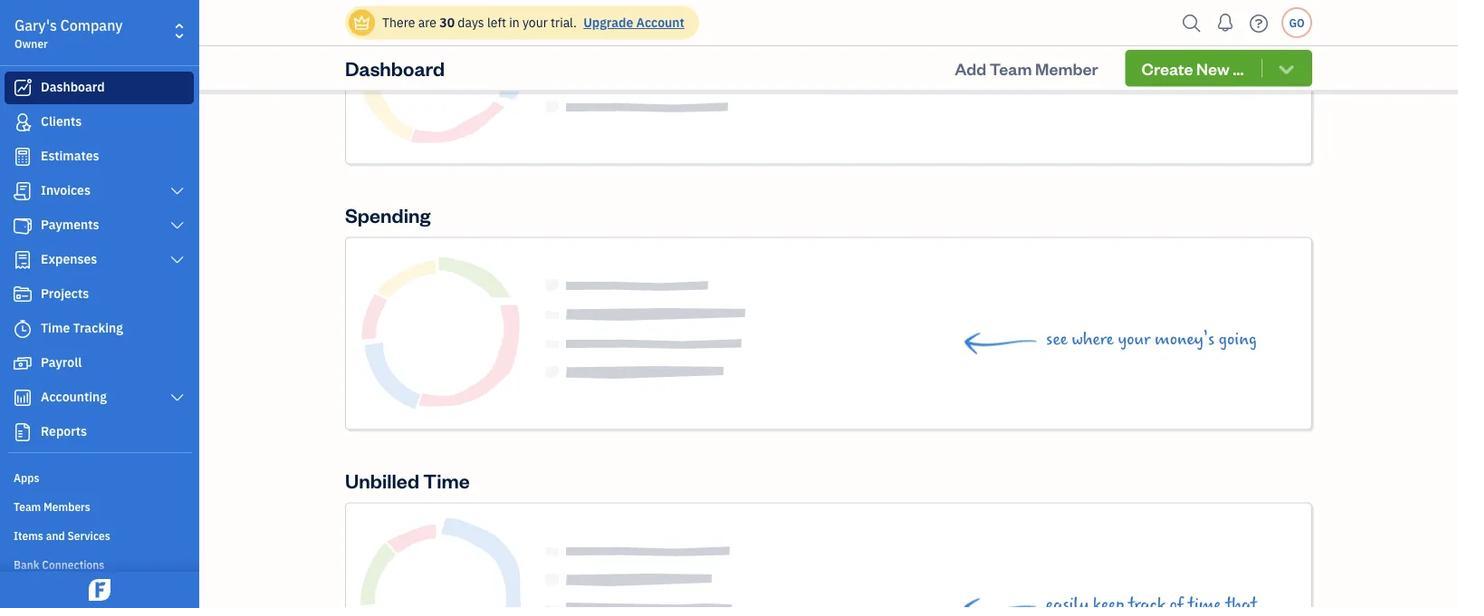 Task type: locate. For each thing, give the bounding box(es) containing it.
0 vertical spatial money's
[[1101, 64, 1161, 84]]

team right add
[[990, 57, 1033, 79]]

dashboard
[[345, 55, 445, 81], [41, 78, 105, 95]]

your for see where your money's going
[[1119, 330, 1151, 350]]

chevron large down image inside expenses link
[[169, 253, 186, 267]]

team down apps
[[14, 499, 41, 514]]

1 vertical spatial where
[[1072, 330, 1114, 350]]

time inside time tracking link
[[41, 319, 70, 336]]

0 vertical spatial time
[[41, 319, 70, 336]]

your
[[523, 14, 548, 31], [1064, 64, 1097, 84], [1119, 330, 1151, 350]]

1 chevron large down image from the top
[[169, 218, 186, 233]]

0 horizontal spatial see
[[992, 64, 1014, 84]]

0 vertical spatial where
[[1018, 64, 1060, 84]]

dashboard down the there
[[345, 55, 445, 81]]

2 chevron large down image from the top
[[169, 253, 186, 267]]

2 vertical spatial chevron large down image
[[169, 391, 186, 405]]

trial.
[[551, 14, 577, 31]]

owner
[[14, 36, 48, 51]]

chevron large down image for accounting
[[169, 391, 186, 405]]

dashboard link
[[5, 72, 194, 104]]

team inside button
[[990, 57, 1033, 79]]

in
[[509, 14, 520, 31]]

1 vertical spatial chevron large down image
[[169, 253, 186, 267]]

1 horizontal spatial see
[[1047, 330, 1068, 350]]

unbilled time
[[345, 468, 470, 494]]

1 horizontal spatial team
[[990, 57, 1033, 79]]

payments
[[41, 216, 99, 233]]

search image
[[1178, 10, 1207, 37]]

go to help image
[[1245, 10, 1274, 37]]

0 vertical spatial team
[[990, 57, 1033, 79]]

money's
[[1101, 64, 1161, 84], [1155, 330, 1215, 350]]

dashboard up clients
[[41, 78, 105, 95]]

1 vertical spatial money's
[[1155, 330, 1215, 350]]

chevron large down image for payments
[[169, 218, 186, 233]]

see
[[992, 64, 1014, 84], [1047, 330, 1068, 350]]

time right unbilled
[[423, 468, 470, 494]]

…
[[1234, 58, 1244, 79]]

team inside 'main' element
[[14, 499, 41, 514]]

0 horizontal spatial time
[[41, 319, 70, 336]]

unbilled
[[345, 468, 420, 494]]

upgrade
[[584, 14, 634, 31]]

see where your money's going
[[1047, 330, 1258, 350]]

1 vertical spatial your
[[1064, 64, 1097, 84]]

time tracking link
[[5, 313, 194, 345]]

0 horizontal spatial your
[[523, 14, 548, 31]]

money's for going
[[1155, 330, 1215, 350]]

0 horizontal spatial dashboard
[[41, 78, 105, 95]]

0 vertical spatial your
[[523, 14, 548, 31]]

time
[[41, 319, 70, 336], [423, 468, 470, 494]]

dashboard inside 'main' element
[[41, 78, 105, 95]]

1 horizontal spatial where
[[1072, 330, 1114, 350]]

2 vertical spatial your
[[1119, 330, 1151, 350]]

expense image
[[12, 251, 34, 269]]

0 horizontal spatial where
[[1018, 64, 1060, 84]]

tracking
[[73, 319, 123, 336]]

gary's company owner
[[14, 16, 123, 51]]

see for see where your money's going
[[1047, 330, 1068, 350]]

add team member
[[955, 57, 1099, 79]]

time right "timer" icon
[[41, 319, 70, 336]]

go button
[[1282, 7, 1313, 38]]

days
[[458, 14, 484, 31]]

left
[[487, 14, 506, 31]]

payments link
[[5, 209, 194, 242]]

clients link
[[5, 106, 194, 139]]

3 chevron large down image from the top
[[169, 391, 186, 405]]

team
[[990, 57, 1033, 79], [14, 499, 41, 514]]

0 vertical spatial see
[[992, 64, 1014, 84]]

money's left coming
[[1101, 64, 1161, 84]]

0 horizontal spatial team
[[14, 499, 41, 514]]

member
[[1036, 57, 1099, 79]]

2 horizontal spatial your
[[1119, 330, 1151, 350]]

chevron large down image inside accounting link
[[169, 391, 186, 405]]

chevron large down image inside the payments link
[[169, 218, 186, 233]]

apps
[[14, 470, 39, 485]]

1 vertical spatial team
[[14, 499, 41, 514]]

money's left going
[[1155, 330, 1215, 350]]

company
[[60, 16, 123, 35]]

main element
[[0, 0, 245, 608]]

spending
[[345, 202, 431, 228]]

go
[[1290, 15, 1305, 30]]

1 vertical spatial see
[[1047, 330, 1068, 350]]

there are 30 days left in your trial. upgrade account
[[382, 14, 685, 31]]

chevron large down image
[[169, 218, 186, 233], [169, 253, 186, 267], [169, 391, 186, 405]]

freshbooks image
[[85, 579, 114, 601]]

upgrade account link
[[580, 14, 685, 31]]

where
[[1018, 64, 1060, 84], [1072, 330, 1114, 350]]

0 vertical spatial chevron large down image
[[169, 218, 186, 233]]

1 horizontal spatial time
[[423, 468, 470, 494]]

1 horizontal spatial your
[[1064, 64, 1097, 84]]

1 horizontal spatial dashboard
[[345, 55, 445, 81]]



Task type: vqa. For each thing, say whether or not it's contained in the screenshot.
top Flat
no



Task type: describe. For each thing, give the bounding box(es) containing it.
and
[[46, 528, 65, 543]]

timer image
[[12, 320, 34, 338]]

bank
[[14, 557, 39, 572]]

payment image
[[12, 217, 34, 235]]

payroll link
[[5, 347, 194, 380]]

are
[[418, 14, 437, 31]]

notifications image
[[1212, 5, 1241, 41]]

reports
[[41, 423, 87, 439]]

expenses link
[[5, 244, 194, 276]]

account
[[637, 14, 685, 31]]

going
[[1220, 330, 1258, 350]]

report image
[[12, 423, 34, 441]]

gary's
[[14, 16, 57, 35]]

services
[[67, 528, 110, 543]]

team members link
[[5, 492, 194, 519]]

payroll
[[41, 354, 82, 371]]

projects link
[[5, 278, 194, 311]]

members
[[44, 499, 90, 514]]

create
[[1142, 58, 1194, 79]]

connections
[[42, 557, 104, 572]]

accounting link
[[5, 381, 194, 414]]

items and services link
[[5, 521, 194, 548]]

chevrondown image
[[1277, 59, 1298, 77]]

30
[[440, 14, 455, 31]]

bank connections
[[14, 557, 104, 572]]

apps link
[[5, 463, 194, 490]]

add
[[955, 57, 987, 79]]

invoices
[[41, 182, 91, 198]]

coming
[[1165, 64, 1218, 84]]

invoice image
[[12, 182, 34, 200]]

team members
[[14, 499, 90, 514]]

client image
[[12, 113, 34, 131]]

time tracking
[[41, 319, 123, 336]]

chevron large down image for expenses
[[169, 253, 186, 267]]

chart image
[[12, 389, 34, 407]]

items and services
[[14, 528, 110, 543]]

estimates link
[[5, 140, 194, 173]]

reports link
[[5, 416, 194, 449]]

invoices link
[[5, 175, 194, 208]]

estimates
[[41, 147, 99, 164]]

items
[[14, 528, 43, 543]]

see for see where your money's coming from
[[992, 64, 1014, 84]]

clients
[[41, 113, 82, 130]]

new
[[1197, 58, 1230, 79]]

money's for coming
[[1101, 64, 1161, 84]]

where for see where your money's going
[[1072, 330, 1114, 350]]

chevron large down image
[[169, 184, 186, 198]]

there
[[382, 14, 415, 31]]

where for see where your money's coming from
[[1018, 64, 1060, 84]]

see where your money's coming from
[[992, 64, 1258, 84]]

expenses
[[41, 251, 97, 267]]

your for see where your money's coming from
[[1064, 64, 1097, 84]]

project image
[[12, 285, 34, 304]]

money image
[[12, 354, 34, 372]]

projects
[[41, 285, 89, 302]]

estimate image
[[12, 148, 34, 166]]

create new …
[[1142, 58, 1244, 79]]

1 vertical spatial time
[[423, 468, 470, 494]]

from
[[1222, 64, 1258, 84]]

create new … button
[[1126, 50, 1313, 87]]

dashboard image
[[12, 79, 34, 97]]

add team member button
[[939, 50, 1115, 86]]

bank connections link
[[5, 550, 194, 577]]

crown image
[[352, 13, 372, 32]]

accounting
[[41, 388, 107, 405]]



